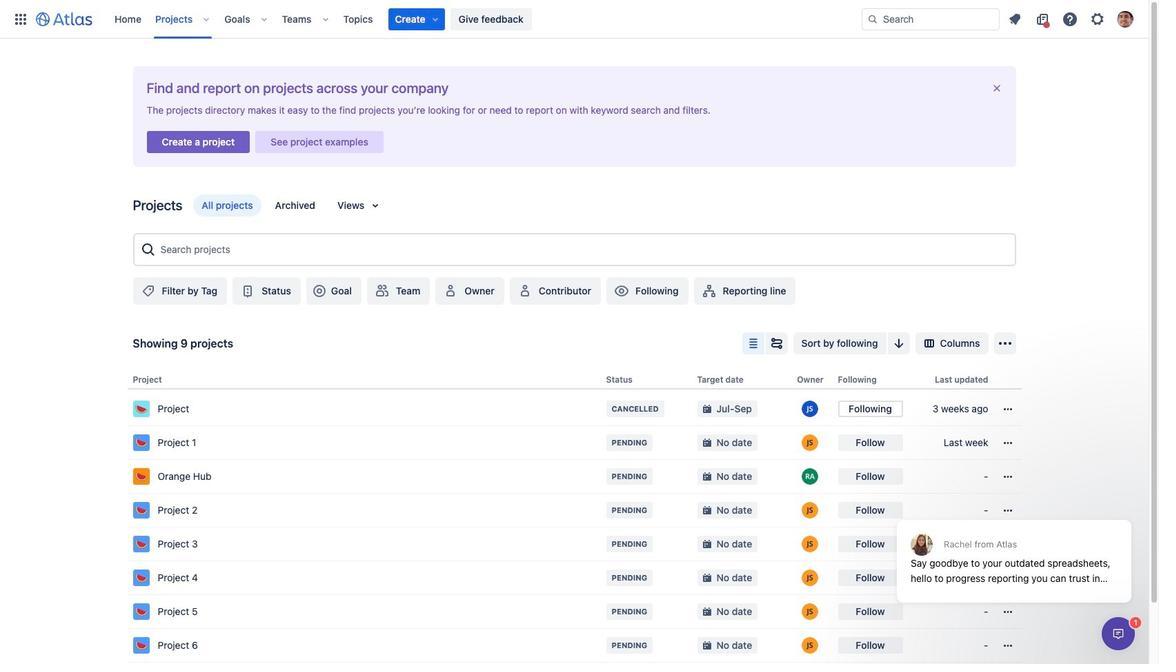 Task type: vqa. For each thing, say whether or not it's contained in the screenshot.
switch to... 'image'
yes



Task type: describe. For each thing, give the bounding box(es) containing it.
following image
[[613, 283, 630, 299]]

switch to... image
[[12, 11, 29, 27]]

close banner image
[[991, 83, 1002, 94]]

account image
[[1117, 11, 1133, 27]]

search image
[[867, 13, 878, 24]]

notifications image
[[1007, 11, 1023, 27]]

top element
[[8, 0, 862, 38]]

Search projects field
[[156, 237, 1009, 262]]

display as timeline image
[[768, 335, 785, 352]]



Task type: locate. For each thing, give the bounding box(es) containing it.
help image
[[1062, 11, 1078, 27]]

banner
[[0, 0, 1149, 39]]

dialog
[[890, 486, 1138, 613], [1102, 617, 1135, 651]]

display as list image
[[745, 335, 761, 352]]

1 vertical spatial dialog
[[1102, 617, 1135, 651]]

None search field
[[862, 8, 1000, 30]]

status image
[[240, 283, 256, 299]]

Search field
[[862, 8, 1000, 30]]

0 vertical spatial dialog
[[890, 486, 1138, 613]]

reverse sort order image
[[890, 335, 907, 352]]

tag image
[[140, 283, 156, 299]]

settings image
[[1089, 11, 1106, 27]]

search projects image
[[140, 241, 156, 258]]



